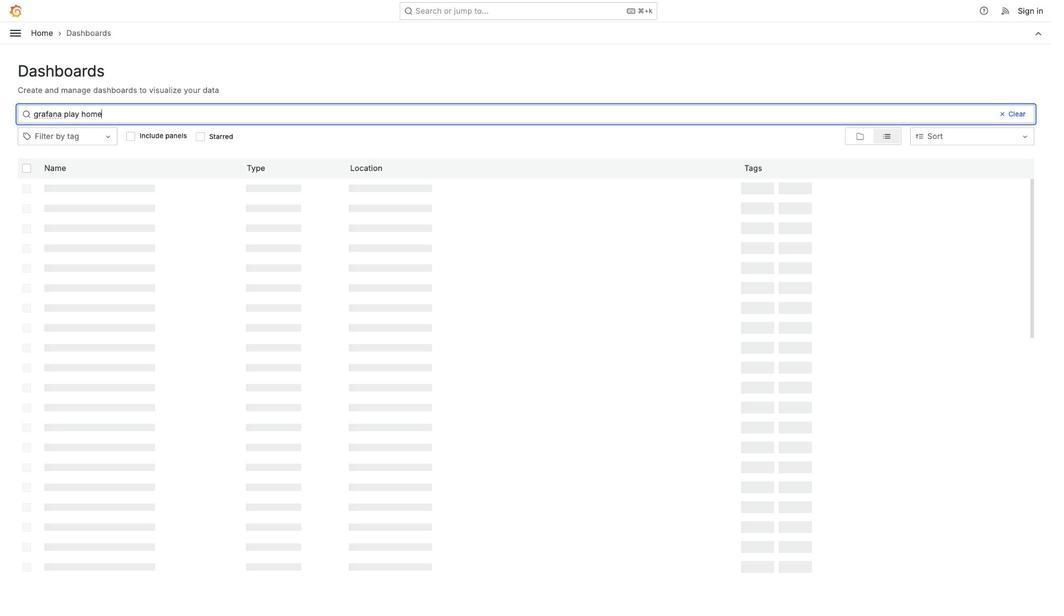 Task type: locate. For each thing, give the bounding box(es) containing it.
search results table table
[[18, 158, 1035, 596]]

Tag filter text field
[[80, 130, 83, 142]]

2 column header from the left
[[346, 158, 736, 178]]

view by folders image
[[856, 132, 865, 141]]

20 row from the top
[[18, 538, 1030, 557]]

row
[[18, 158, 1035, 178], [18, 178, 1030, 198], [18, 198, 1030, 218], [18, 218, 1030, 238], [18, 238, 1030, 258], [18, 258, 1030, 278], [18, 278, 1030, 298], [18, 298, 1030, 318], [18, 318, 1030, 338], [18, 338, 1030, 358], [18, 358, 1030, 378], [18, 378, 1030, 398], [18, 398, 1030, 418], [18, 418, 1030, 438], [18, 438, 1030, 458], [18, 458, 1030, 478], [18, 478, 1030, 498], [18, 498, 1030, 518], [18, 518, 1030, 538], [18, 538, 1030, 557], [18, 557, 1030, 577]]

19 row from the top
[[18, 518, 1030, 538]]

3 row from the top
[[18, 198, 1030, 218]]

3 column header from the left
[[740, 158, 1035, 178]]

2 horizontal spatial column header
[[740, 158, 1035, 178]]

16 row from the top
[[18, 458, 1030, 478]]

9 row from the top
[[18, 318, 1030, 338]]

Sort text field
[[927, 130, 929, 142]]

10 row from the top
[[18, 338, 1030, 358]]

Search for dashboards and folders text field
[[18, 105, 1035, 123]]

news image
[[1001, 6, 1011, 16]]

4 row from the top
[[18, 218, 1030, 238]]

8 row from the top
[[18, 298, 1030, 318]]

15 row from the top
[[18, 438, 1030, 458]]

option group
[[845, 128, 902, 145]]

1 horizontal spatial column header
[[346, 158, 736, 178]]

21 row from the top
[[18, 557, 1030, 577]]

0 horizontal spatial column header
[[242, 158, 341, 178]]

17 row from the top
[[18, 478, 1030, 498]]

column header
[[242, 158, 341, 178], [346, 158, 736, 178], [740, 158, 1035, 178]]

view as list image
[[882, 132, 891, 141]]

13 row from the top
[[18, 398, 1030, 418]]



Task type: describe. For each thing, give the bounding box(es) containing it.
12 row from the top
[[18, 378, 1030, 398]]

open menu image
[[9, 26, 22, 40]]

1 row from the top
[[18, 158, 1035, 178]]

help image
[[979, 6, 989, 16]]

grafana image
[[9, 4, 22, 18]]

6 row from the top
[[18, 258, 1030, 278]]

5 row from the top
[[18, 238, 1030, 258]]

11 row from the top
[[18, 358, 1030, 378]]

18 row from the top
[[18, 498, 1030, 518]]

7 row from the top
[[18, 278, 1030, 298]]

2 row from the top
[[18, 178, 1030, 198]]

1 column header from the left
[[242, 158, 341, 178]]

14 row from the top
[[18, 418, 1030, 438]]



Task type: vqa. For each thing, say whether or not it's contained in the screenshot.
tenth row from the bottom of the search results table "table"
yes



